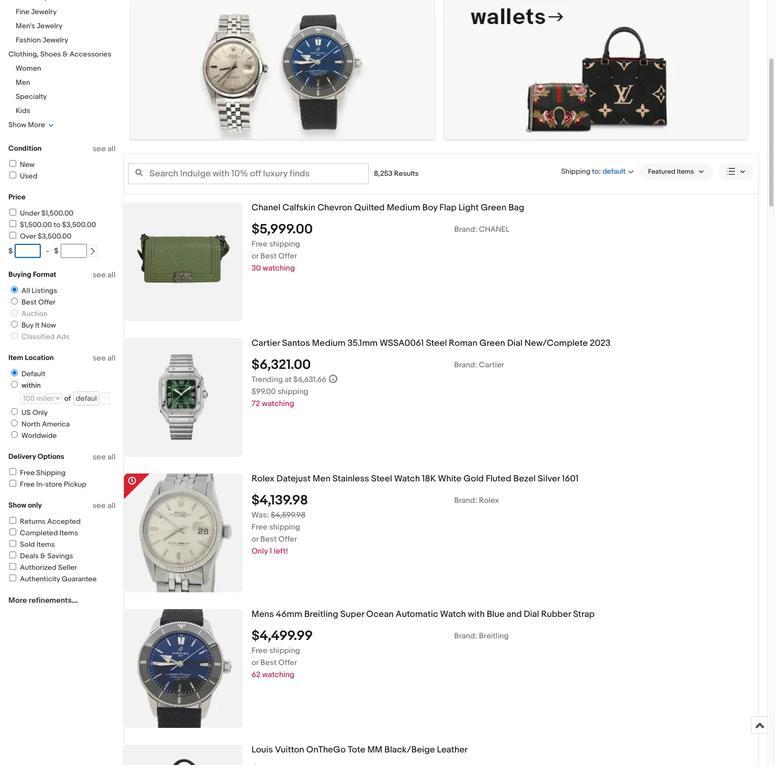 Task type: describe. For each thing, give the bounding box(es) containing it.
free right free shipping checkbox
[[20, 468, 35, 477]]

show more button
[[8, 120, 54, 129]]

Sold Items checkbox
[[9, 540, 16, 547]]

under $1,500.00 link
[[8, 209, 74, 218]]

North America radio
[[11, 420, 18, 427]]

left!
[[274, 546, 288, 556]]

0 vertical spatial $1,500.00
[[41, 209, 74, 218]]

rolex inside brand: rolex was: $4,599.98 free shipping or best offer only 1 left!
[[479, 496, 499, 506]]

blue
[[487, 609, 505, 620]]

1 vertical spatial $3,500.00
[[38, 232, 72, 241]]

see all button for free shipping
[[93, 452, 116, 462]]

fine
[[16, 7, 29, 16]]

automatic
[[396, 609, 439, 620]]

fine jewelry men's jewelry fashion jewelry
[[16, 7, 68, 44]]

breitling inside brand: breitling free shipping or best offer 62 watching
[[479, 631, 509, 641]]

show for show only
[[8, 501, 26, 510]]

All Listings radio
[[11, 286, 18, 293]]

shipping inside brand: chanel free shipping or best offer 30 watching
[[269, 239, 300, 249]]

santos
[[282, 338, 310, 349]]

$1,500.00 to $3,500.00 link
[[8, 220, 96, 229]]

offer inside brand: rolex was: $4,599.98 free shipping or best offer only 1 left!
[[279, 534, 297, 544]]

mens 46mm breitling super ocean automatic watch with blue and dial rubber strap image
[[126, 609, 241, 728]]

and
[[507, 609, 522, 620]]

calfskin
[[283, 203, 316, 213]]

default text field
[[73, 392, 99, 406]]

brand: for chanel
[[455, 224, 478, 234]]

listings
[[32, 286, 57, 295]]

cartier santos medium 35.1mm wssa0061 steel roman green dial new/complete 2023 image
[[124, 353, 243, 442]]

best inside brand: rolex was: $4,599.98 free shipping or best offer only 1 left!
[[261, 534, 277, 544]]

$6,321.00
[[252, 357, 311, 373]]

now
[[41, 321, 56, 330]]

authenticity guarantee
[[20, 575, 97, 584]]

Used checkbox
[[9, 172, 16, 178]]

Authenticity Guarantee checkbox
[[9, 575, 16, 582]]

$5,999.00
[[252, 221, 313, 238]]

roman
[[449, 338, 478, 349]]

rubber
[[542, 609, 572, 620]]

brand: for cartier
[[455, 360, 478, 370]]

stainless
[[333, 474, 369, 484]]

options
[[38, 452, 64, 461]]

best inside brand: chanel free shipping or best offer 30 watching
[[261, 251, 277, 261]]

see all for returns accepted
[[93, 501, 116, 511]]

watching for $5,999.00
[[263, 263, 295, 273]]

featured
[[649, 167, 676, 176]]

1
[[270, 546, 272, 556]]

Free In-store Pickup checkbox
[[9, 480, 16, 487]]

none text field "watches"
[[130, 0, 435, 140]]

1 horizontal spatial men
[[313, 474, 331, 484]]

only
[[28, 501, 42, 510]]

chanel calfskin chevron quilted medium boy flap light green bag image
[[124, 203, 243, 321]]

1 horizontal spatial dial
[[524, 609, 540, 620]]

brand: breitling free shipping or best offer 62 watching
[[252, 631, 509, 680]]

Returns Accepted checkbox
[[9, 517, 16, 524]]

white
[[438, 474, 462, 484]]

Default radio
[[11, 370, 18, 376]]

it
[[35, 321, 40, 330]]

$1,500.00 to $3,500.00
[[20, 220, 96, 229]]

kids link
[[16, 106, 30, 115]]

item location
[[8, 353, 54, 362]]

super
[[341, 609, 365, 620]]

deals & savings
[[20, 552, 73, 561]]

men's
[[16, 21, 35, 30]]

0 vertical spatial $3,500.00
[[62, 220, 96, 229]]

see all button for all listings
[[93, 270, 116, 280]]

us only
[[21, 408, 48, 417]]

see for default
[[93, 353, 106, 363]]

pickup
[[64, 480, 86, 489]]

submit price range image
[[89, 248, 96, 255]]

accessories
[[70, 50, 111, 59]]

light
[[459, 203, 479, 213]]

women link
[[16, 64, 41, 73]]

best up auction link
[[21, 298, 37, 307]]

all for returns accepted
[[108, 501, 116, 511]]

classified ads
[[21, 332, 70, 341]]

specialty link
[[16, 92, 47, 101]]

see all for default
[[93, 353, 116, 363]]

of
[[64, 394, 71, 403]]

only inside brand: rolex was: $4,599.98 free shipping or best offer only 1 left!
[[252, 546, 268, 556]]

within
[[21, 381, 41, 390]]

or inside brand: rolex was: $4,599.98 free shipping or best offer only 1 left!
[[252, 534, 259, 544]]

mm
[[368, 745, 383, 755]]

classified
[[21, 332, 55, 341]]

free shipping
[[20, 468, 66, 477]]

completed items
[[20, 529, 78, 538]]

rolex datejust men stainless steel watch 18k white gold fluted bezel silver 1601 image
[[132, 474, 235, 592]]

with
[[468, 609, 485, 620]]

Minimum Value text field
[[15, 244, 41, 258]]

go image
[[101, 395, 109, 403]]

brand: for breitling
[[455, 631, 478, 641]]

trending
[[252, 375, 283, 385]]

Deals & Savings checkbox
[[9, 552, 16, 559]]

free inside brand: breitling free shipping or best offer 62 watching
[[252, 646, 268, 656]]

over
[[20, 232, 36, 241]]

flap
[[440, 203, 457, 213]]

within radio
[[11, 381, 18, 388]]

authorized
[[20, 563, 56, 572]]

free left in-
[[20, 480, 35, 489]]

over $3,500.00 link
[[8, 232, 72, 241]]

offer down listings
[[38, 298, 56, 307]]

best offer
[[21, 298, 56, 307]]

or for $4,499.99
[[252, 658, 259, 668]]

none text field handbags
[[444, 0, 749, 140]]

items for completed items
[[60, 529, 78, 538]]

0 vertical spatial jewelry
[[31, 7, 57, 16]]

completed
[[20, 529, 58, 538]]

$ for minimum value text field
[[8, 247, 13, 255]]

buying format
[[8, 270, 56, 279]]

to for $3,500.00
[[54, 220, 60, 229]]

default
[[21, 370, 45, 378]]

0 vertical spatial steel
[[426, 338, 447, 349]]

best inside brand: breitling free shipping or best offer 62 watching
[[261, 658, 277, 668]]

returns accepted
[[20, 517, 81, 526]]

$4,599.98
[[271, 510, 306, 520]]

show more
[[8, 120, 45, 129]]

delivery
[[8, 452, 36, 461]]

returns accepted link
[[8, 517, 81, 526]]

trending at $6,631.66
[[252, 375, 327, 385]]

62
[[252, 670, 261, 680]]

cartier inside cartier santos medium 35.1mm wssa0061 steel roman green dial new/complete 2023 link
[[252, 338, 280, 349]]

all for free shipping
[[108, 452, 116, 462]]

all listings link
[[7, 286, 59, 295]]

specialty
[[16, 92, 47, 101]]

show for show more
[[8, 120, 26, 129]]

clothing, shoes & accessories women men specialty kids
[[8, 50, 111, 115]]

2023
[[590, 338, 611, 349]]

worldwide link
[[7, 431, 59, 440]]

free inside brand: rolex was: $4,599.98 free shipping or best offer only 1 left!
[[252, 522, 268, 532]]

see for returns accepted
[[93, 501, 106, 511]]

New checkbox
[[9, 160, 16, 167]]

see all for all listings
[[93, 270, 116, 280]]

green inside "link"
[[481, 203, 507, 213]]

30
[[252, 263, 261, 273]]

results
[[394, 169, 419, 178]]

returns
[[20, 517, 46, 526]]

& inside clothing, shoes & accessories women men specialty kids
[[63, 50, 68, 59]]

shipping inside $99.00 shipping 72 watching
[[278, 387, 309, 397]]

see all button for new
[[93, 144, 116, 154]]

north america link
[[7, 420, 72, 429]]

louis
[[252, 745, 273, 755]]

brand: cartier
[[455, 360, 505, 370]]

or for $5,999.00
[[252, 251, 259, 261]]

0 horizontal spatial medium
[[312, 338, 346, 349]]

default
[[603, 167, 626, 176]]

america
[[42, 420, 70, 429]]



Task type: locate. For each thing, give the bounding box(es) containing it.
4 brand: from the top
[[455, 631, 478, 641]]

1 horizontal spatial only
[[252, 546, 268, 556]]

0 horizontal spatial &
[[40, 552, 46, 561]]

1 vertical spatial &
[[40, 552, 46, 561]]

more refinements... button
[[8, 596, 78, 606]]

1 horizontal spatial &
[[63, 50, 68, 59]]

0 vertical spatial rolex
[[252, 474, 275, 484]]

3 all from the top
[[108, 353, 116, 363]]

watch inside mens 46mm breitling super ocean automatic watch with blue and dial rubber strap link
[[441, 609, 466, 620]]

show only
[[8, 501, 42, 510]]

offer down $4,499.99
[[279, 658, 297, 668]]

onthego
[[307, 745, 346, 755]]

2 vertical spatial watching
[[262, 670, 295, 680]]

1 vertical spatial breitling
[[479, 631, 509, 641]]

steel left roman
[[426, 338, 447, 349]]

all for default
[[108, 353, 116, 363]]

watch inside the rolex datejust men stainless steel watch 18k white gold fluted bezel silver 1601 link
[[394, 474, 420, 484]]

4 see from the top
[[93, 452, 106, 462]]

Worldwide radio
[[11, 431, 18, 438]]

accepted
[[47, 517, 81, 526]]

or down was:
[[252, 534, 259, 544]]

0 vertical spatial to
[[593, 167, 599, 176]]

see for all listings
[[93, 270, 106, 280]]

see all button for default
[[93, 353, 116, 363]]

5 see from the top
[[93, 501, 106, 511]]

used link
[[8, 172, 37, 181]]

$ down "over $3,500.00" checkbox
[[8, 247, 13, 255]]

1 or from the top
[[252, 251, 259, 261]]

2 none text field from the left
[[444, 0, 749, 140]]

0 horizontal spatial $
[[8, 247, 13, 255]]

default link
[[7, 370, 48, 378]]

Best Offer radio
[[11, 298, 18, 305]]

buying
[[8, 270, 31, 279]]

authorized seller
[[20, 563, 77, 572]]

$6,631.66
[[294, 375, 327, 385]]

green up chanel
[[481, 203, 507, 213]]

0 vertical spatial &
[[63, 50, 68, 59]]

0 vertical spatial dial
[[508, 338, 523, 349]]

more down authenticity guarantee checkbox
[[8, 596, 27, 606]]

1 horizontal spatial steel
[[426, 338, 447, 349]]

see for free shipping
[[93, 452, 106, 462]]

steel right stainless
[[371, 474, 392, 484]]

items for sold items
[[36, 540, 55, 549]]

brand: inside brand: breitling free shipping or best offer 62 watching
[[455, 631, 478, 641]]

louis vuitton onthego tote mm black/beige leather link
[[252, 745, 759, 756]]

boy
[[423, 203, 438, 213]]

vuitton
[[275, 745, 305, 755]]

to left default
[[593, 167, 599, 176]]

free
[[252, 239, 268, 249], [20, 468, 35, 477], [20, 480, 35, 489], [252, 522, 268, 532], [252, 646, 268, 656]]

1 vertical spatial medium
[[312, 338, 346, 349]]

sold items
[[20, 540, 55, 549]]

medium left boy
[[387, 203, 421, 213]]

1 vertical spatial jewelry
[[37, 21, 63, 30]]

see
[[93, 144, 106, 154], [93, 270, 106, 280], [93, 353, 106, 363], [93, 452, 106, 462], [93, 501, 106, 511]]

all for all listings
[[108, 270, 116, 280]]

see for new
[[93, 144, 106, 154]]

classified ads link
[[7, 332, 72, 341]]

$99.00
[[252, 387, 276, 397]]

rolex datejust men stainless steel watch 18k white gold fluted bezel silver 1601
[[252, 474, 579, 484]]

savings
[[47, 552, 73, 561]]

2 show from the top
[[8, 501, 26, 510]]

clothing, shoes & accessories link
[[8, 50, 111, 59]]

Under $1,500.00 checkbox
[[9, 209, 16, 216]]

shipping down $4,499.99
[[269, 646, 300, 656]]

offer down the $5,999.00
[[279, 251, 297, 261]]

more down kids link
[[28, 120, 45, 129]]

women
[[16, 64, 41, 73]]

3 see from the top
[[93, 353, 106, 363]]

3 brand: from the top
[[455, 496, 478, 506]]

quilted
[[354, 203, 385, 213]]

watching right the "62"
[[262, 670, 295, 680]]

completed items link
[[8, 529, 78, 538]]

free inside brand: chanel free shipping or best offer 30 watching
[[252, 239, 268, 249]]

view: list view image
[[727, 166, 746, 177]]

1 vertical spatial to
[[54, 220, 60, 229]]

0 vertical spatial men
[[16, 78, 30, 87]]

2 vertical spatial items
[[36, 540, 55, 549]]

chevron
[[318, 203, 352, 213]]

rolex up $4,139.98 on the bottom left of the page
[[252, 474, 275, 484]]

men right datejust
[[313, 474, 331, 484]]

chanel
[[479, 224, 510, 234]]

show up returns accepted checkbox
[[8, 501, 26, 510]]

ads
[[56, 332, 70, 341]]

2 all from the top
[[108, 270, 116, 280]]

cartier down cartier santos medium 35.1mm wssa0061 steel roman green dial new/complete 2023 link
[[479, 360, 505, 370]]

2 see from the top
[[93, 270, 106, 280]]

see all
[[93, 144, 116, 154], [93, 270, 116, 280], [93, 353, 116, 363], [93, 452, 116, 462], [93, 501, 116, 511]]

0 vertical spatial watching
[[263, 263, 295, 273]]

silver
[[538, 474, 560, 484]]

Classified Ads radio
[[11, 332, 18, 339]]

3 see all from the top
[[93, 353, 116, 363]]

1 see all button from the top
[[93, 144, 116, 154]]

watches image
[[130, 0, 435, 139]]

1 vertical spatial show
[[8, 501, 26, 510]]

cartier
[[252, 338, 280, 349], [479, 360, 505, 370]]

0 vertical spatial only
[[32, 408, 48, 417]]

only up the north america link in the bottom left of the page
[[32, 408, 48, 417]]

$1,500.00 up over $3,500.00 link
[[20, 220, 52, 229]]

deals & savings link
[[8, 552, 73, 561]]

louis vuitton onthego tote mm black/beige leather
[[252, 745, 468, 755]]

1 vertical spatial men
[[313, 474, 331, 484]]

shipping down $4,599.98
[[269, 522, 300, 532]]

refinements...
[[29, 596, 78, 606]]

auction
[[21, 309, 47, 318]]

0 vertical spatial watch
[[394, 474, 420, 484]]

shipping down trending at $6,631.66
[[278, 387, 309, 397]]

rolex down fluted
[[479, 496, 499, 506]]

4 see all button from the top
[[93, 452, 116, 462]]

louis vuitton onthego tote mm black/beige leather image
[[137, 745, 230, 765]]

items up deals & savings
[[36, 540, 55, 549]]

delivery options
[[8, 452, 64, 461]]

fashion jewelry link
[[16, 36, 68, 44]]

1 horizontal spatial cartier
[[479, 360, 505, 370]]

0 horizontal spatial men
[[16, 78, 30, 87]]

0 vertical spatial medium
[[387, 203, 421, 213]]

1 show from the top
[[8, 120, 26, 129]]

worldwide
[[21, 431, 57, 440]]

brand: for rolex
[[455, 496, 478, 506]]

0 vertical spatial cartier
[[252, 338, 280, 349]]

or up the "62"
[[252, 658, 259, 668]]

bag
[[509, 203, 525, 213]]

location
[[25, 353, 54, 362]]

1 vertical spatial items
[[60, 529, 78, 538]]

1 none text field from the left
[[130, 0, 435, 140]]

best up 1
[[261, 534, 277, 544]]

watching right 30
[[263, 263, 295, 273]]

only left 1
[[252, 546, 268, 556]]

1 horizontal spatial rolex
[[479, 496, 499, 506]]

$
[[8, 247, 13, 255], [54, 247, 59, 255]]

0 horizontal spatial rolex
[[252, 474, 275, 484]]

under
[[20, 209, 40, 218]]

new
[[20, 160, 35, 169]]

1 vertical spatial green
[[480, 338, 506, 349]]

$ for maximum value text box on the top left
[[54, 247, 59, 255]]

0 horizontal spatial items
[[36, 540, 55, 549]]

free up 30
[[252, 239, 268, 249]]

Buy It Now radio
[[11, 321, 18, 328]]

shipping inside brand: rolex was: $4,599.98 free shipping or best offer only 1 left!
[[269, 522, 300, 532]]

1 $ from the left
[[8, 247, 13, 255]]

shipping inside brand: breitling free shipping or best offer 62 watching
[[269, 646, 300, 656]]

or
[[252, 251, 259, 261], [252, 534, 259, 544], [252, 658, 259, 668]]

offer inside brand: breitling free shipping or best offer 62 watching
[[279, 658, 297, 668]]

jewelry
[[31, 7, 57, 16], [37, 21, 63, 30], [43, 36, 68, 44]]

0 horizontal spatial breitling
[[304, 609, 339, 620]]

buy
[[21, 321, 34, 330]]

None text field
[[130, 0, 435, 140], [444, 0, 749, 140]]

all for new
[[108, 144, 116, 154]]

dial right and
[[524, 609, 540, 620]]

free down was:
[[252, 522, 268, 532]]

0 horizontal spatial shipping
[[36, 468, 66, 477]]

0 vertical spatial green
[[481, 203, 507, 213]]

deals
[[20, 552, 39, 561]]

35.1mm
[[348, 338, 378, 349]]

2 $ from the left
[[54, 247, 59, 255]]

0 vertical spatial breitling
[[304, 609, 339, 620]]

1 horizontal spatial more
[[28, 120, 45, 129]]

1 vertical spatial watching
[[262, 399, 294, 409]]

Completed Items checkbox
[[9, 529, 16, 535]]

& up authorized seller link
[[40, 552, 46, 561]]

5 see all button from the top
[[93, 501, 116, 511]]

clothing,
[[8, 50, 39, 59]]

fashion
[[16, 36, 41, 44]]

$3,500.00 down $1,500.00 to $3,500.00 link
[[38, 232, 72, 241]]

1 vertical spatial more
[[8, 596, 27, 606]]

1 horizontal spatial shipping
[[562, 167, 591, 176]]

1 horizontal spatial watch
[[441, 609, 466, 620]]

0 horizontal spatial dial
[[508, 338, 523, 349]]

&
[[63, 50, 68, 59], [40, 552, 46, 561]]

to for :
[[593, 167, 599, 176]]

1 horizontal spatial to
[[593, 167, 599, 176]]

items right the featured on the top right of page
[[678, 167, 695, 176]]

see all for new
[[93, 144, 116, 154]]

sold
[[20, 540, 35, 549]]

4 all from the top
[[108, 452, 116, 462]]

watching for $4,499.99
[[262, 670, 295, 680]]

free in-store pickup link
[[8, 480, 86, 489]]

1601
[[562, 474, 579, 484]]

1 vertical spatial only
[[252, 546, 268, 556]]

best offer link
[[7, 298, 58, 307]]

0 vertical spatial more
[[28, 120, 45, 129]]

brand: down roman
[[455, 360, 478, 370]]

chanel calfskin chevron quilted medium boy flap light green bag
[[252, 203, 525, 213]]

jewelry up men's jewelry link
[[31, 7, 57, 16]]

2 vertical spatial or
[[252, 658, 259, 668]]

us only link
[[7, 408, 50, 417]]

medium inside "link"
[[387, 203, 421, 213]]

featured items
[[649, 167, 695, 176]]

2 or from the top
[[252, 534, 259, 544]]

$3,500.00 up maximum value text box on the top left
[[62, 220, 96, 229]]

1 horizontal spatial breitling
[[479, 631, 509, 641]]

1 vertical spatial watch
[[441, 609, 466, 620]]

over $3,500.00
[[20, 232, 72, 241]]

Over $3,500.00 checkbox
[[9, 232, 16, 239]]

Free Shipping checkbox
[[9, 468, 16, 475]]

1 all from the top
[[108, 144, 116, 154]]

cartier santos medium 35.1mm wssa0061 steel roman green dial new/complete 2023
[[252, 338, 611, 349]]

watching inside $99.00 shipping 72 watching
[[262, 399, 294, 409]]

Authorized Seller checkbox
[[9, 563, 16, 570]]

3 or from the top
[[252, 658, 259, 668]]

Enter your search keyword text field
[[128, 163, 369, 184]]

new link
[[8, 160, 35, 169]]

shipping to : default
[[562, 167, 626, 176]]

see all for free shipping
[[93, 452, 116, 462]]

2 see all button from the top
[[93, 270, 116, 280]]

$ right the "-" in the left of the page
[[54, 247, 59, 255]]

jewelry up clothing, shoes & accessories link
[[43, 36, 68, 44]]

all
[[21, 286, 30, 295]]

Maximum Value text field
[[61, 244, 87, 258]]

$1,500.00 up $1,500.00 to $3,500.00
[[41, 209, 74, 218]]

men inside clothing, shoes & accessories women men specialty kids
[[16, 78, 30, 87]]

to down under $1,500.00
[[54, 220, 60, 229]]

mens 46mm breitling super ocean automatic watch with blue and dial rubber strap link
[[252, 609, 759, 620]]

2 see all from the top
[[93, 270, 116, 280]]

breitling down the blue
[[479, 631, 509, 641]]

5 see all from the top
[[93, 501, 116, 511]]

authorized seller link
[[8, 563, 77, 572]]

shipping
[[269, 239, 300, 249], [278, 387, 309, 397], [269, 522, 300, 532], [269, 646, 300, 656]]

1 vertical spatial dial
[[524, 609, 540, 620]]

gold
[[464, 474, 484, 484]]

0 vertical spatial shipping
[[562, 167, 591, 176]]

watching inside brand: chanel free shipping or best offer 30 watching
[[263, 263, 295, 273]]

men down women link
[[16, 78, 30, 87]]

watch left 18k
[[394, 474, 420, 484]]

& right shoes
[[63, 50, 68, 59]]

all listings
[[21, 286, 57, 295]]

format
[[33, 270, 56, 279]]

US Only radio
[[11, 408, 18, 415]]

0 horizontal spatial steel
[[371, 474, 392, 484]]

$1,500.00 to $3,500.00 checkbox
[[9, 220, 16, 227]]

north
[[21, 420, 40, 429]]

0 horizontal spatial cartier
[[252, 338, 280, 349]]

at
[[285, 375, 292, 385]]

free up the "62"
[[252, 646, 268, 656]]

brand: inside brand: rolex was: $4,599.98 free shipping or best offer only 1 left!
[[455, 496, 478, 506]]

offer inside brand: chanel free shipping or best offer 30 watching
[[279, 251, 297, 261]]

items for featured items
[[678, 167, 695, 176]]

watch left with
[[441, 609, 466, 620]]

see all button for returns accepted
[[93, 501, 116, 511]]

brand: down gold
[[455, 496, 478, 506]]

2 vertical spatial jewelry
[[43, 36, 68, 44]]

1 horizontal spatial medium
[[387, 203, 421, 213]]

guarantee
[[62, 575, 97, 584]]

1 horizontal spatial items
[[60, 529, 78, 538]]

0 horizontal spatial watch
[[394, 474, 420, 484]]

offer up left!
[[279, 534, 297, 544]]

watching down the $99.00
[[262, 399, 294, 409]]

2 brand: from the top
[[455, 360, 478, 370]]

or up 30
[[252, 251, 259, 261]]

1 vertical spatial or
[[252, 534, 259, 544]]

or inside brand: chanel free shipping or best offer 30 watching
[[252, 251, 259, 261]]

1 vertical spatial rolex
[[479, 496, 499, 506]]

items down accepted
[[60, 529, 78, 538]]

shipping left the :
[[562, 167, 591, 176]]

dial
[[508, 338, 523, 349], [524, 609, 540, 620]]

green up brand: cartier
[[480, 338, 506, 349]]

show down kids
[[8, 120, 26, 129]]

breitling inside mens 46mm breitling super ocean automatic watch with blue and dial rubber strap link
[[304, 609, 339, 620]]

shipping up free in-store pickup
[[36, 468, 66, 477]]

tote
[[348, 745, 366, 755]]

0 vertical spatial show
[[8, 120, 26, 129]]

to inside shipping to : default
[[593, 167, 599, 176]]

all
[[108, 144, 116, 154], [108, 270, 116, 280], [108, 353, 116, 363], [108, 452, 116, 462], [108, 501, 116, 511]]

watch
[[394, 474, 420, 484], [441, 609, 466, 620]]

breitling left super
[[304, 609, 339, 620]]

brand: inside brand: chanel free shipping or best offer 30 watching
[[455, 224, 478, 234]]

1 vertical spatial $1,500.00
[[20, 220, 52, 229]]

medium right santos
[[312, 338, 346, 349]]

5 all from the top
[[108, 501, 116, 511]]

us
[[21, 408, 31, 417]]

0 vertical spatial items
[[678, 167, 695, 176]]

brand: down with
[[455, 631, 478, 641]]

brand: down the light
[[455, 224, 478, 234]]

1 vertical spatial steel
[[371, 474, 392, 484]]

0 horizontal spatial none text field
[[130, 0, 435, 140]]

0 vertical spatial or
[[252, 251, 259, 261]]

buy it now
[[21, 321, 56, 330]]

1 see all from the top
[[93, 144, 116, 154]]

shipping inside shipping to : default
[[562, 167, 591, 176]]

shipping down the $5,999.00
[[269, 239, 300, 249]]

best up 30
[[261, 251, 277, 261]]

cartier up "$6,321.00"
[[252, 338, 280, 349]]

1 horizontal spatial $
[[54, 247, 59, 255]]

-
[[46, 247, 49, 255]]

dial left new/complete
[[508, 338, 523, 349]]

strap
[[574, 609, 595, 620]]

jewelry up fashion jewelry link
[[37, 21, 63, 30]]

1 see from the top
[[93, 144, 106, 154]]

0 horizontal spatial more
[[8, 596, 27, 606]]

0 horizontal spatial only
[[32, 408, 48, 417]]

datejust
[[277, 474, 311, 484]]

items inside dropdown button
[[678, 167, 695, 176]]

watching inside brand: breitling free shipping or best offer 62 watching
[[262, 670, 295, 680]]

fine jewelry link
[[16, 7, 57, 16]]

4 see all from the top
[[93, 452, 116, 462]]

1 vertical spatial cartier
[[479, 360, 505, 370]]

0 horizontal spatial to
[[54, 220, 60, 229]]

mens 46mm breitling super ocean automatic watch with blue and dial rubber strap
[[252, 609, 595, 620]]

rolex datejust men stainless steel watch 18k white gold fluted bezel silver 1601 link
[[252, 474, 759, 485]]

handbags image
[[444, 0, 749, 139]]

46mm
[[276, 609, 302, 620]]

or inside brand: breitling free shipping or best offer 62 watching
[[252, 658, 259, 668]]

1 horizontal spatial none text field
[[444, 0, 749, 140]]

1 vertical spatial shipping
[[36, 468, 66, 477]]

1 brand: from the top
[[455, 224, 478, 234]]

best up the "62"
[[261, 658, 277, 668]]

2 horizontal spatial items
[[678, 167, 695, 176]]

featured items button
[[640, 163, 713, 180]]

Auction radio
[[11, 309, 18, 316]]

3 see all button from the top
[[93, 353, 116, 363]]



Task type: vqa. For each thing, say whether or not it's contained in the screenshot.
instax
no



